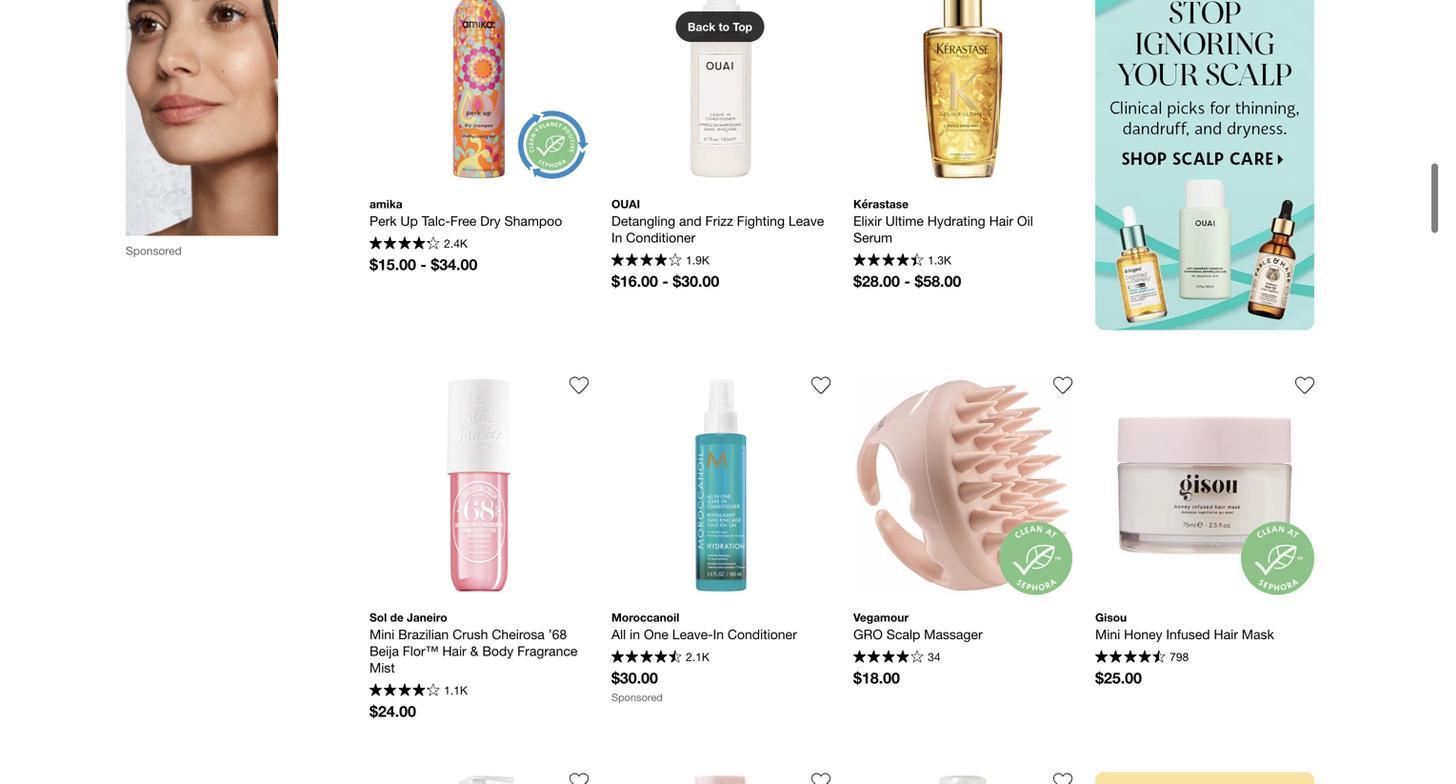 Task type: locate. For each thing, give the bounding box(es) containing it.
4.5 stars element up '$28.00'
[[854, 253, 924, 269]]

back to top button
[[676, 11, 765, 42]]

ouai - detangling and frizz fighting leave in conditioner image
[[612, 0, 831, 181]]

0 horizontal spatial $30.00
[[612, 669, 658, 687]]

4 stars element for $18.00
[[854, 650, 924, 665]]

4 stars element for $24.00
[[370, 684, 440, 699]]

2 horizontal spatial hair
[[1214, 626, 1239, 642]]

- left '$34.00'
[[421, 255, 427, 273]]

1 vertical spatial in
[[713, 626, 724, 642]]

$28.00
[[854, 272, 900, 290]]

hair
[[990, 213, 1014, 229], [1214, 626, 1239, 642], [442, 643, 467, 659]]

one
[[644, 626, 669, 642]]

4.5 stars element for $15.00 - $34.00
[[370, 237, 440, 252]]

kérastase
[[854, 197, 909, 210]]

hair inside sol de janeiro mini brazilian crush cheirosa '68 beija flor™ hair & body fragrance mist
[[442, 643, 467, 659]]

1.1k reviews element
[[444, 684, 468, 697]]

4.5 stars element
[[370, 237, 440, 252], [854, 253, 924, 269], [612, 650, 682, 665], [1096, 650, 1166, 665]]

hair inside kérastase elixir ultime hydrating hair oil serum
[[990, 213, 1014, 229]]

4 stars element up $16.00
[[612, 253, 682, 269]]

0 vertical spatial $30.00
[[673, 272, 720, 290]]

sol de janeiro mini brazilian crush cheirosa '68 beija flor™ hair & body fragrance mist
[[370, 611, 582, 675]]

2 vertical spatial 4 stars element
[[370, 684, 440, 699]]

shampoo
[[505, 213, 562, 229]]

$58.00
[[915, 272, 962, 290]]

-
[[421, 255, 427, 273], [663, 272, 669, 290], [905, 272, 911, 290]]

1 vertical spatial $30.00
[[612, 669, 658, 687]]

ultime
[[886, 213, 924, 229]]

'68
[[549, 626, 567, 642]]

gisou - mini honey infused hair mask image
[[1096, 376, 1315, 595]]

in
[[612, 229, 623, 245], [713, 626, 724, 642]]

1 horizontal spatial -
[[663, 272, 669, 290]]

1 vertical spatial hair
[[1214, 626, 1239, 642]]

2 mini from the left
[[1096, 626, 1121, 642]]

infused
[[1167, 626, 1211, 642]]

olaplex - no. 4 bond maintenance™ shampoo image
[[854, 772, 1073, 784]]

0 horizontal spatial conditioner
[[626, 229, 696, 245]]

2.4k
[[444, 237, 468, 250]]

4 stars element
[[612, 253, 682, 269], [854, 650, 924, 665], [370, 684, 440, 699]]

1 mini from the left
[[370, 626, 395, 642]]

$15.00 - $34.00
[[370, 255, 478, 273]]

sponsored
[[126, 244, 182, 257], [612, 691, 663, 704]]

in down detangling
[[612, 229, 623, 245]]

hair left oil
[[990, 213, 1014, 229]]

2 vertical spatial hair
[[442, 643, 467, 659]]

mini down gisou
[[1096, 626, 1121, 642]]

image de bannière avec contenu sponsorisé image
[[126, 0, 278, 236]]

1 horizontal spatial conditioner
[[728, 626, 797, 642]]

moroccanoil all in one leave-in conditioner
[[612, 611, 797, 642]]

4 stars element up $18.00
[[854, 650, 924, 665]]

4.5 stars element up $15.00
[[370, 237, 440, 252]]

leave
[[789, 213, 824, 229]]

vegamour - gro scalp massager image
[[854, 376, 1073, 595]]

dry
[[480, 213, 501, 229]]

cheirosa
[[492, 626, 545, 642]]

janeiro
[[407, 611, 447, 624]]

1 horizontal spatial 4 stars element
[[612, 253, 682, 269]]

stop ignoring your scalp get healthier hair with clinical picks for thinning, dandruff and damage image
[[1096, 0, 1315, 330]]

0 vertical spatial in
[[612, 229, 623, 245]]

hair left mask
[[1214, 626, 1239, 642]]

hair for hydrating
[[990, 213, 1014, 229]]

top
[[733, 20, 753, 33]]

0 horizontal spatial -
[[421, 255, 427, 273]]

2.1k reviews element
[[686, 650, 710, 664]]

0 horizontal spatial sponsored
[[126, 244, 182, 257]]

hair for infused
[[1214, 626, 1239, 642]]

0 vertical spatial hair
[[990, 213, 1014, 229]]

in inside ouai detangling and frizz fighting leave in conditioner
[[612, 229, 623, 245]]

de
[[390, 611, 404, 624]]

1 vertical spatial conditioner
[[728, 626, 797, 642]]

sign in to love olaplex - no. 4 bond maintenance™ shampoo image
[[1054, 772, 1073, 784]]

to
[[719, 20, 730, 33]]

in right "one"
[[713, 626, 724, 642]]

4 stars element up $24.00 at the left bottom
[[370, 684, 440, 699]]

$18.00
[[854, 669, 900, 687]]

$16.00 - $30.00
[[612, 272, 720, 290]]

oil
[[1018, 213, 1034, 229]]

1.9k reviews element
[[686, 254, 710, 267]]

hair inside gisou mini honey infused hair mask
[[1214, 626, 1239, 642]]

conditioner right 'leave-'
[[728, 626, 797, 642]]

$30.00 inside $30.00 sponsored
[[612, 669, 658, 687]]

moroccanoil
[[612, 611, 680, 624]]

2 horizontal spatial -
[[905, 272, 911, 290]]

2 horizontal spatial 4 stars element
[[854, 650, 924, 665]]

$15.00
[[370, 255, 416, 273]]

1 horizontal spatial mini
[[1096, 626, 1121, 642]]

conditioner
[[626, 229, 696, 245], [728, 626, 797, 642]]

0 vertical spatial sponsored
[[126, 244, 182, 257]]

0 horizontal spatial hair
[[442, 643, 467, 659]]

- left the $58.00
[[905, 272, 911, 290]]

$30.00 down in
[[612, 669, 658, 687]]

4.5 stars element up $25.00
[[1096, 650, 1166, 665]]

4.5 stars element down "one"
[[612, 650, 682, 665]]

conditioner inside moroccanoil all in one leave-in conditioner
[[728, 626, 797, 642]]

sign in to love vegamour - gro scalp massager image
[[1054, 376, 1073, 395]]

1 vertical spatial sponsored
[[612, 691, 663, 704]]

vegamour
[[854, 611, 909, 624]]

0 vertical spatial 4 stars element
[[612, 253, 682, 269]]

vegamour gro scalp massager
[[854, 611, 983, 642]]

0 horizontal spatial mini
[[370, 626, 395, 642]]

1.9k
[[686, 254, 710, 267]]

sign in to love gisou - mini honey infused hair perfume image
[[812, 772, 831, 784]]

4 stars element for $16.00 - $30.00
[[612, 253, 682, 269]]

gro
[[854, 626, 883, 642]]

kérastase elixir ultime hydrating hair oil serum
[[854, 197, 1037, 245]]

hair left & at left bottom
[[442, 643, 467, 659]]

$28.00 - $58.00
[[854, 272, 962, 290]]

34 reviews element
[[928, 650, 941, 664]]

0 horizontal spatial in
[[612, 229, 623, 245]]

$30.00
[[673, 272, 720, 290], [612, 669, 658, 687]]

- right $16.00
[[663, 272, 669, 290]]

1 vertical spatial 4 stars element
[[854, 650, 924, 665]]

0 horizontal spatial 4 stars element
[[370, 684, 440, 699]]

1 horizontal spatial hair
[[990, 213, 1014, 229]]

conditioner down detangling
[[626, 229, 696, 245]]

frizz
[[706, 213, 734, 229]]

mini up beija
[[370, 626, 395, 642]]

$34.00
[[431, 255, 478, 273]]

4.5 stars element for $25.00
[[1096, 650, 1166, 665]]

0 vertical spatial conditioner
[[626, 229, 696, 245]]

sol de janeiro - mini brazilian crush cheirosa '68 beija flor™ hair & body fragrance mist image
[[370, 376, 589, 595]]

$16.00
[[612, 272, 658, 290]]

$30.00 down 1.9k
[[673, 272, 720, 290]]

1 horizontal spatial in
[[713, 626, 724, 642]]

sign in to love moroccanoil - smoothing lotion image
[[570, 772, 589, 784]]

&
[[470, 643, 479, 659]]

mini
[[370, 626, 395, 642], [1096, 626, 1121, 642]]

beija
[[370, 643, 399, 659]]



Task type: vqa. For each thing, say whether or not it's contained in the screenshot.
bottom Hair
yes



Task type: describe. For each thing, give the bounding box(es) containing it.
sign in to love moroccanoil - all in one leave-in conditioner image
[[812, 376, 831, 395]]

sol
[[370, 611, 387, 624]]

amika
[[370, 197, 403, 210]]

free
[[451, 213, 477, 229]]

back
[[688, 20, 716, 33]]

1 horizontal spatial sponsored
[[612, 691, 663, 704]]

4.5 stars element for $30.00
[[612, 650, 682, 665]]

and
[[679, 213, 702, 229]]

gisou - mini honey infused hair perfume image
[[612, 772, 831, 784]]

serum
[[854, 229, 893, 245]]

amika perk up talc-free dry shampoo
[[370, 197, 562, 229]]

$24.00
[[370, 702, 416, 720]]

conditioner inside ouai detangling and frizz fighting leave in conditioner
[[626, 229, 696, 245]]

mini inside gisou mini honey infused hair mask
[[1096, 626, 1121, 642]]

kérastase - elixir ultime hydrating hair oil serum image
[[854, 0, 1073, 181]]

1.3k reviews element
[[928, 254, 952, 267]]

hair care finder hair struggles find so-right-for-you solutions take the quiz damage frizz dryness scalp care image
[[1096, 772, 1315, 784]]

scalp
[[887, 626, 921, 642]]

honey
[[1125, 626, 1163, 642]]

amika - perk up talc-free dry shampoo image
[[370, 0, 589, 181]]

hydrating
[[928, 213, 986, 229]]

sign in to love sol de janeiro - mini brazilian crush cheirosa '68 beija flor™ hair & body fragrance mist image
[[570, 376, 589, 395]]

talc-
[[422, 213, 451, 229]]

sign in to love gisou - mini honey infused hair mask image
[[1296, 376, 1315, 395]]

flor™
[[403, 643, 439, 659]]

$30.00 sponsored
[[612, 669, 663, 704]]

mist
[[370, 660, 395, 675]]

ouai
[[612, 197, 640, 210]]

ouai detangling and frizz fighting leave in conditioner
[[612, 197, 828, 245]]

- for $15.00
[[421, 255, 427, 273]]

moroccanoil - all in one leave-in conditioner image
[[612, 376, 831, 595]]

1.1k
[[444, 684, 468, 697]]

back to top
[[688, 20, 753, 33]]

fighting
[[737, 213, 785, 229]]

4.5 stars element for $28.00 - $58.00
[[854, 253, 924, 269]]

- for $28.00
[[905, 272, 911, 290]]

mini inside sol de janeiro mini brazilian crush cheirosa '68 beija flor™ hair & body fragrance mist
[[370, 626, 395, 642]]

gisou
[[1096, 611, 1127, 624]]

798
[[1170, 650, 1189, 664]]

fragrance
[[518, 643, 578, 659]]

massager
[[924, 626, 983, 642]]

leave-
[[673, 626, 713, 642]]

798 reviews element
[[1170, 650, 1189, 664]]

up
[[401, 213, 418, 229]]

gisou mini honey infused hair mask
[[1096, 611, 1275, 642]]

in
[[630, 626, 640, 642]]

detangling
[[612, 213, 676, 229]]

34
[[928, 650, 941, 664]]

2.4k reviews element
[[444, 237, 468, 250]]

mask
[[1242, 626, 1275, 642]]

$25.00
[[1096, 669, 1142, 687]]

brazilian
[[398, 626, 449, 642]]

perk
[[370, 213, 397, 229]]

- for $16.00
[[663, 272, 669, 290]]

elixir
[[854, 213, 882, 229]]

in inside moroccanoil all in one leave-in conditioner
[[713, 626, 724, 642]]

crush
[[453, 626, 488, 642]]

body
[[482, 643, 514, 659]]

1 horizontal spatial $30.00
[[673, 272, 720, 290]]

moroccanoil - smoothing lotion image
[[370, 772, 589, 784]]

2.1k
[[686, 650, 710, 664]]

all
[[612, 626, 626, 642]]

1.3k
[[928, 254, 952, 267]]



